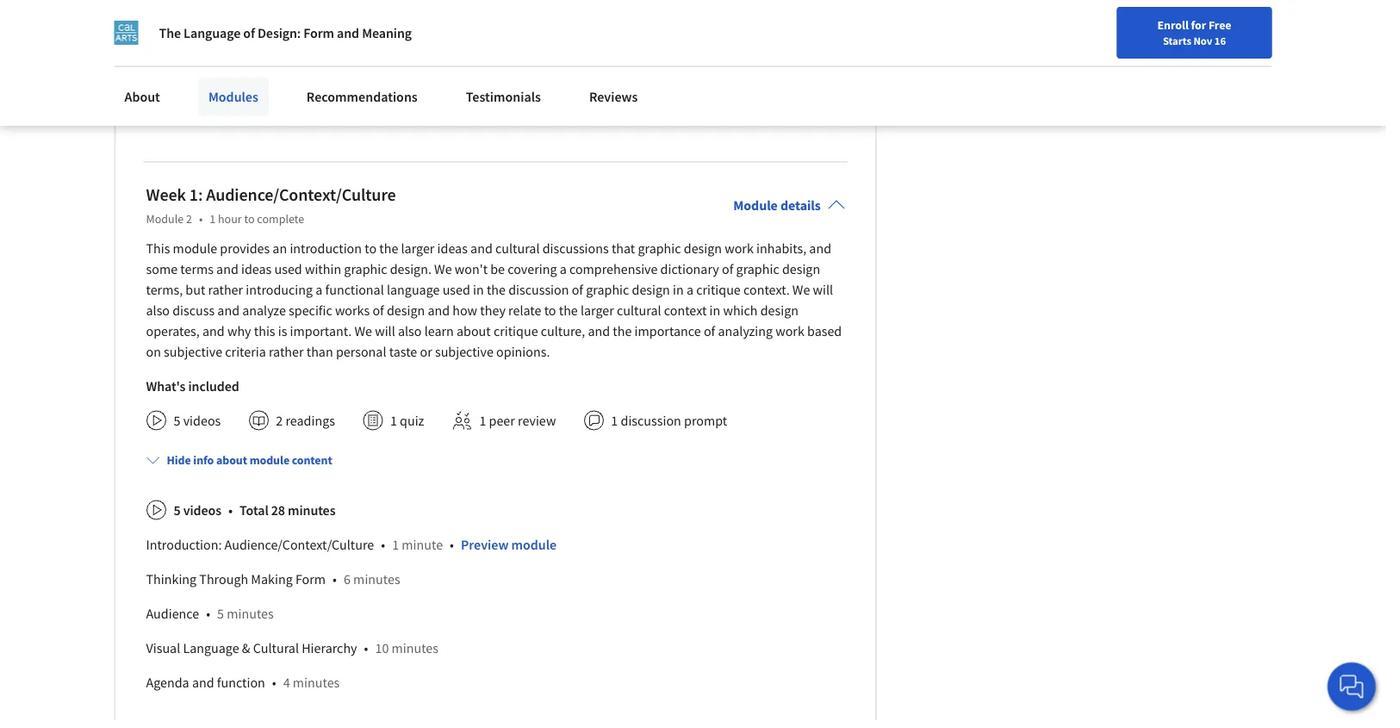 Task type: vqa. For each thing, say whether or not it's contained in the screenshot.
time.
no



Task type: describe. For each thing, give the bounding box(es) containing it.
this module provides an introduction to the larger ideas and cultural discussions that graphic design work inhabits, and some terms and ideas used within graphic design. we won't be covering a comprehensive dictionary of graphic design terms, but rather introducing a functional language used in the discussion of graphic design in a critique context. we will also discuss and analyze specific works of design and how they relate to the larger cultural context in which design operates, and why this is important. we will also learn about critique culture, and the importance of analyzing work based on subjective criteria rather than personal taste or subjective opinions.
[[146, 240, 842, 360]]

peer
[[489, 412, 515, 429]]

introduction:
[[146, 536, 222, 554]]

2 readings
[[276, 412, 335, 429]]

• right minute
[[450, 536, 454, 554]]

1 vertical spatial to
[[365, 240, 377, 257]]

about inside this module provides an introduction to the larger ideas and cultural discussions that graphic design work inhabits, and some terms and ideas used within graphic design. we won't be covering a comprehensive dictionary of graphic design terms, but rather introducing a functional language used in the discussion of graphic design in a critique context. we will also discuss and analyze specific works of design and how they relate to the larger cultural context in which design operates, and why this is important. we will also learn about critique culture, and the importance of analyzing work based on subjective criteria rather than personal taste or subjective opinions.
[[457, 323, 491, 340]]

be
[[491, 260, 505, 278]]

to inside week 1: audience/context/culture module 2 • 1 hour to complete
[[244, 211, 255, 227]]

1 horizontal spatial larger
[[581, 302, 614, 319]]

total
[[240, 502, 269, 519]]

1 peer review
[[480, 412, 556, 429]]

1 discussion prompt inside hide info about module content region
[[174, 71, 291, 88]]

introduction
[[290, 240, 362, 257]]

module inside dropdown button
[[250, 453, 290, 468]]

about
[[125, 88, 160, 105]]

opinions.
[[497, 343, 550, 360]]

comprehensive
[[570, 260, 658, 278]]

1 inside week 1: audience/context/culture module 2 • 1 hour to complete
[[210, 211, 216, 227]]

why
[[227, 323, 251, 340]]

of down context at the top
[[704, 323, 716, 340]]

that
[[612, 240, 635, 257]]

module inside this module provides an introduction to the larger ideas and cultural discussions that graphic design work inhabits, and some terms and ideas used within graphic design. we won't be covering a comprehensive dictionary of graphic design terms, but rather introducing a functional language used in the discussion of graphic design in a critique context. we will also discuss and analyze specific works of design and how they relate to the larger cultural context in which design operates, and why this is important. we will also learn about critique culture, and the importance of analyzing work based on subjective criteria rather than personal taste or subjective opinions.
[[173, 240, 217, 257]]

28
[[271, 502, 285, 519]]

0 horizontal spatial critique
[[494, 323, 538, 340]]

introduction: audience/context/culture • 1 minute • preview module
[[146, 536, 557, 554]]

visual language & cultural hierarchy • 10 minutes
[[146, 640, 439, 657]]

minutes up '&'
[[227, 605, 274, 622]]

1 horizontal spatial used
[[443, 281, 470, 298]]

1 vertical spatial will
[[375, 323, 395, 340]]

testimonials
[[466, 88, 541, 105]]

this
[[146, 240, 170, 257]]

how
[[453, 302, 478, 319]]

minutes right 6
[[353, 571, 400, 588]]

5 videos inside info about module content element
[[174, 502, 221, 519]]

1 horizontal spatial module
[[734, 197, 778, 214]]

design down context. on the right top of page
[[761, 302, 799, 319]]

requesting
[[146, 23, 211, 40]]

1 horizontal spatial in
[[673, 281, 684, 298]]

testimonials link
[[456, 78, 552, 115]]

operates,
[[146, 323, 200, 340]]

1 horizontal spatial will
[[813, 281, 834, 298]]

analyze
[[242, 302, 286, 319]]

6
[[344, 571, 351, 588]]

enroll for free starts nov 16
[[1158, 17, 1232, 47]]

is
[[278, 323, 287, 340]]

requesting peer reviews • 2 minutes
[[146, 23, 364, 40]]

visual
[[146, 640, 180, 657]]

introducing
[[246, 281, 313, 298]]

0 vertical spatial form
[[304, 24, 334, 41]]

info
[[193, 453, 214, 468]]

about link
[[114, 78, 171, 115]]

form inside info about module content element
[[296, 571, 326, 588]]

analyzing
[[718, 323, 773, 340]]

graphic up context. on the right top of page
[[737, 260, 780, 278]]

provides
[[220, 240, 270, 257]]

0 horizontal spatial cultural
[[496, 240, 540, 257]]

terms
[[180, 260, 214, 278]]

minute
[[402, 536, 443, 554]]

of right dictionary
[[722, 260, 734, 278]]

• left 6
[[333, 571, 337, 588]]

minutes right design:
[[317, 23, 364, 40]]

• total 28 minutes
[[228, 502, 336, 519]]

discussions
[[543, 240, 609, 257]]

cultural
[[253, 640, 299, 657]]

complete
[[257, 211, 304, 227]]

2 subjective from the left
[[435, 343, 494, 360]]

reviews inside reviews 'link'
[[589, 88, 638, 105]]

nov
[[1194, 34, 1213, 47]]

preview module link
[[461, 536, 557, 554]]

2 horizontal spatial a
[[687, 281, 694, 298]]

design up dictionary
[[684, 240, 722, 257]]

discussion inside hide info about module content region
[[183, 71, 245, 88]]

covering
[[508, 260, 557, 278]]

based
[[808, 323, 842, 340]]

of right peer
[[243, 24, 255, 41]]

info about module content element
[[139, 438, 845, 721]]

minutes down recommendations
[[285, 105, 332, 123]]

1 right the review
[[611, 412, 618, 429]]

within
[[305, 260, 341, 278]]

1 quiz
[[390, 412, 424, 429]]

design down language
[[387, 302, 425, 319]]

agenda and function • 4 minutes
[[146, 674, 340, 691]]

hide info about module content
[[167, 453, 332, 468]]

1 horizontal spatial also
[[398, 323, 422, 340]]

0 vertical spatial ideas
[[437, 240, 468, 257]]

language for &
[[183, 640, 239, 657]]

1 inside info about module content element
[[392, 536, 399, 554]]

recommendations
[[307, 88, 418, 105]]

modules
[[208, 88, 258, 105]]

free
[[1209, 17, 1232, 33]]

language
[[387, 281, 440, 298]]

and left meaning
[[337, 24, 359, 41]]

chat with us image
[[1338, 673, 1366, 701]]

but
[[186, 281, 205, 298]]

1 vertical spatial ideas
[[241, 260, 272, 278]]

0 vertical spatial we
[[434, 260, 452, 278]]

recommendations link
[[296, 78, 428, 115]]

meaning
[[362, 24, 412, 41]]

discuss
[[173, 302, 215, 319]]

• left minute
[[381, 536, 385, 554]]

review
[[518, 412, 556, 429]]

module details
[[734, 197, 821, 214]]

2 for reviews
[[307, 23, 314, 40]]

criteria
[[225, 343, 266, 360]]

graphic down comprehensive
[[586, 281, 629, 298]]

of down discussions
[[572, 281, 584, 298]]

2 vertical spatial we
[[355, 323, 372, 340]]

what's included
[[146, 378, 239, 395]]

the
[[159, 24, 181, 41]]

0 horizontal spatial in
[[473, 281, 484, 298]]

audience/context/culture inside week 1: audience/context/culture module 2 • 1 hour to complete
[[206, 184, 396, 206]]

0 vertical spatial also
[[146, 302, 170, 319]]

and up won't
[[471, 240, 493, 257]]

won't
[[455, 260, 488, 278]]

dictionary
[[661, 260, 720, 278]]

• right peer
[[296, 23, 300, 40]]

0 horizontal spatial larger
[[401, 240, 435, 257]]

context
[[664, 302, 707, 319]]

10 inside info about module content element
[[375, 640, 389, 657]]

2 horizontal spatial we
[[793, 281, 810, 298]]

function
[[217, 674, 265, 691]]

2 vertical spatial 2
[[276, 412, 283, 429]]

0 horizontal spatial work
[[725, 240, 754, 257]]

design:
[[258, 24, 301, 41]]

introduce yourself • 10 minutes
[[146, 105, 332, 123]]

learn
[[425, 323, 454, 340]]

the up design.
[[379, 240, 398, 257]]

california institute of the arts image
[[114, 21, 138, 45]]

4
[[283, 674, 290, 691]]

hide
[[167, 453, 191, 468]]

culture,
[[541, 323, 585, 340]]

and up why
[[217, 302, 240, 319]]

minutes right 28
[[288, 502, 336, 519]]

1 vertical spatial work
[[776, 323, 805, 340]]

thinking through making form • 6 minutes
[[146, 571, 400, 588]]



Task type: locate. For each thing, give the bounding box(es) containing it.
0 horizontal spatial will
[[375, 323, 395, 340]]

16
[[1215, 34, 1227, 47]]

1 vertical spatial videos
[[183, 502, 221, 519]]

5 videos up introduction:
[[174, 502, 221, 519]]

0 vertical spatial 10
[[269, 105, 282, 123]]

subjective down the learn
[[435, 343, 494, 360]]

5 down through at the bottom left of page
[[217, 605, 224, 622]]

1 vertical spatial critique
[[494, 323, 538, 340]]

larger up culture, at top
[[581, 302, 614, 319]]

0 horizontal spatial 2
[[186, 211, 192, 227]]

2 for audience/context/culture
[[186, 211, 192, 227]]

1 videos from the top
[[183, 412, 221, 429]]

yourself
[[205, 105, 251, 123]]

5 down what's
[[174, 412, 181, 429]]

audience/context/culture
[[206, 184, 396, 206], [225, 536, 374, 554]]

modules link
[[198, 78, 269, 115]]

work left "based" at the top right of page
[[776, 323, 805, 340]]

minutes right hierarchy
[[392, 640, 439, 657]]

1 horizontal spatial 1 discussion prompt
[[611, 412, 728, 429]]

and right agenda at bottom left
[[192, 674, 214, 691]]

prompt
[[247, 71, 291, 88], [684, 412, 728, 429]]

coursera image
[[21, 14, 130, 42]]

language inside info about module content element
[[183, 640, 239, 657]]

0 horizontal spatial module
[[146, 211, 184, 227]]

2 inside hide info about module content region
[[307, 23, 314, 40]]

• right hierarchy
[[364, 640, 368, 657]]

audience/context/culture inside info about module content element
[[225, 536, 374, 554]]

included
[[188, 378, 239, 395]]

quiz
[[400, 412, 424, 429]]

language for of
[[184, 24, 241, 41]]

videos
[[183, 412, 221, 429], [183, 502, 221, 519]]

0 vertical spatial language
[[184, 24, 241, 41]]

• left 4
[[272, 674, 276, 691]]

functional
[[325, 281, 384, 298]]

1 vertical spatial form
[[296, 571, 326, 588]]

0 vertical spatial 5
[[174, 412, 181, 429]]

2 horizontal spatial to
[[544, 302, 556, 319]]

module left content
[[250, 453, 290, 468]]

peer
[[213, 23, 239, 40]]

relate
[[509, 302, 542, 319]]

discussion
[[183, 71, 245, 88], [509, 281, 569, 298], [621, 412, 682, 429]]

form left 6
[[296, 571, 326, 588]]

we right context. on the right top of page
[[793, 281, 810, 298]]

0 vertical spatial prompt
[[247, 71, 291, 88]]

0 horizontal spatial a
[[316, 281, 323, 298]]

1 horizontal spatial critique
[[697, 281, 741, 298]]

used up how
[[443, 281, 470, 298]]

1 vertical spatial we
[[793, 281, 810, 298]]

1 vertical spatial used
[[443, 281, 470, 298]]

None search field
[[246, 11, 659, 45]]

critique up which
[[697, 281, 741, 298]]

will
[[813, 281, 834, 298], [375, 323, 395, 340]]

videos down what's included
[[183, 412, 221, 429]]

2 horizontal spatial 2
[[307, 23, 314, 40]]

2 inside week 1: audience/context/culture module 2 • 1 hour to complete
[[186, 211, 192, 227]]

1 vertical spatial reviews
[[589, 88, 638, 105]]

we left won't
[[434, 260, 452, 278]]

to up functional
[[365, 240, 377, 257]]

rather down is
[[269, 343, 304, 360]]

1
[[174, 71, 181, 88], [210, 211, 216, 227], [390, 412, 397, 429], [480, 412, 486, 429], [611, 412, 618, 429], [392, 536, 399, 554]]

• right audience
[[206, 605, 210, 622]]

hour
[[218, 211, 242, 227]]

form
[[304, 24, 334, 41], [296, 571, 326, 588]]

and inside info about module content element
[[192, 674, 214, 691]]

1 vertical spatial audience/context/culture
[[225, 536, 374, 554]]

of right works
[[373, 302, 384, 319]]

1 horizontal spatial about
[[457, 323, 491, 340]]

0 horizontal spatial about
[[216, 453, 247, 468]]

this
[[254, 323, 275, 340]]

the language of design: form and meaning
[[159, 24, 412, 41]]

1 vertical spatial discussion
[[509, 281, 569, 298]]

the left importance
[[613, 323, 632, 340]]

10
[[269, 105, 282, 123], [375, 640, 389, 657]]

agenda
[[146, 674, 189, 691]]

5 up introduction:
[[174, 502, 181, 519]]

language right the
[[184, 24, 241, 41]]

module up terms
[[173, 240, 217, 257]]

2 horizontal spatial in
[[710, 302, 721, 319]]

enroll
[[1158, 17, 1189, 33]]

1 vertical spatial 2
[[186, 211, 192, 227]]

1 left peer
[[480, 412, 486, 429]]

starts
[[1163, 34, 1192, 47]]

0 horizontal spatial also
[[146, 302, 170, 319]]

• down 1: in the top left of the page
[[199, 211, 203, 227]]

1 horizontal spatial 10
[[375, 640, 389, 657]]

about inside hide info about module content dropdown button
[[216, 453, 247, 468]]

0 horizontal spatial subjective
[[164, 343, 222, 360]]

critique up opinions.
[[494, 323, 538, 340]]

0 horizontal spatial 10
[[269, 105, 282, 123]]

10 right yourself
[[269, 105, 282, 123]]

2 vertical spatial module
[[512, 536, 557, 554]]

1 horizontal spatial ideas
[[437, 240, 468, 257]]

1 vertical spatial 5 videos
[[174, 502, 221, 519]]

1 vertical spatial module
[[250, 453, 290, 468]]

some
[[146, 260, 178, 278]]

1 vertical spatial prompt
[[684, 412, 728, 429]]

2 down 1: in the top left of the page
[[186, 211, 192, 227]]

1 horizontal spatial we
[[434, 260, 452, 278]]

1 vertical spatial 1 discussion prompt
[[611, 412, 728, 429]]

module right preview
[[512, 536, 557, 554]]

and
[[337, 24, 359, 41], [471, 240, 493, 257], [810, 240, 832, 257], [216, 260, 239, 278], [217, 302, 240, 319], [428, 302, 450, 319], [203, 323, 225, 340], [588, 323, 610, 340], [192, 674, 214, 691]]

of
[[243, 24, 255, 41], [722, 260, 734, 278], [572, 281, 584, 298], [373, 302, 384, 319], [704, 323, 716, 340]]

readings
[[286, 412, 335, 429]]

1 horizontal spatial to
[[365, 240, 377, 257]]

a down discussions
[[560, 260, 567, 278]]

about down how
[[457, 323, 491, 340]]

in up context at the top
[[673, 281, 684, 298]]

form right design:
[[304, 24, 334, 41]]

for
[[1192, 17, 1207, 33]]

also up taste
[[398, 323, 422, 340]]

rather right but
[[208, 281, 243, 298]]

terms,
[[146, 281, 183, 298]]

week
[[146, 184, 186, 206]]

critique
[[697, 281, 741, 298], [494, 323, 538, 340]]

1 vertical spatial also
[[398, 323, 422, 340]]

0 vertical spatial will
[[813, 281, 834, 298]]

1 inside hide info about module content region
[[174, 71, 181, 88]]

module inside week 1: audience/context/culture module 2 • 1 hour to complete
[[146, 211, 184, 227]]

about
[[457, 323, 491, 340], [216, 453, 247, 468]]

an
[[273, 240, 287, 257]]

1 horizontal spatial reviews
[[589, 88, 638, 105]]

graphic right 'that'
[[638, 240, 681, 257]]

hide info about module content button
[[139, 445, 339, 476]]

cultural up importance
[[617, 302, 662, 319]]

0 vertical spatial to
[[244, 211, 255, 227]]

on
[[146, 343, 161, 360]]

2 horizontal spatial discussion
[[621, 412, 682, 429]]

module left details
[[734, 197, 778, 214]]

through
[[199, 571, 248, 588]]

in left which
[[710, 302, 721, 319]]

the down the be
[[487, 281, 506, 298]]

• left the total
[[228, 502, 233, 519]]

0 horizontal spatial 1 discussion prompt
[[174, 71, 291, 88]]

about right info
[[216, 453, 247, 468]]

0 horizontal spatial we
[[355, 323, 372, 340]]

important.
[[290, 323, 352, 340]]

also down the terms,
[[146, 302, 170, 319]]

• down modules
[[258, 105, 262, 123]]

larger
[[401, 240, 435, 257], [581, 302, 614, 319]]

taste
[[389, 343, 417, 360]]

thinking
[[146, 571, 197, 588]]

we
[[434, 260, 452, 278], [793, 281, 810, 298], [355, 323, 372, 340]]

inhabits,
[[757, 240, 807, 257]]

10 inside hide info about module content region
[[269, 105, 282, 123]]

module
[[734, 197, 778, 214], [146, 211, 184, 227]]

personal
[[336, 343, 387, 360]]

1 vertical spatial 10
[[375, 640, 389, 657]]

1 horizontal spatial a
[[560, 260, 567, 278]]

content
[[292, 453, 332, 468]]

1:
[[189, 184, 203, 206]]

1 left 'hour'
[[210, 211, 216, 227]]

specific
[[289, 302, 332, 319]]

2 5 videos from the top
[[174, 502, 221, 519]]

0 horizontal spatial ideas
[[241, 260, 272, 278]]

0 horizontal spatial rather
[[208, 281, 243, 298]]

work left inhabits,
[[725, 240, 754, 257]]

prompt inside hide info about module content region
[[247, 71, 291, 88]]

and right culture, at top
[[588, 323, 610, 340]]

design.
[[390, 260, 432, 278]]

1 vertical spatial 5
[[174, 502, 181, 519]]

1 horizontal spatial discussion
[[509, 281, 569, 298]]

1 horizontal spatial module
[[250, 453, 290, 468]]

design up context at the top
[[632, 281, 670, 298]]

reviews
[[242, 23, 289, 40], [589, 88, 638, 105]]

1 vertical spatial about
[[216, 453, 247, 468]]

• inside week 1: audience/context/culture module 2 • 1 hour to complete
[[199, 211, 203, 227]]

2
[[307, 23, 314, 40], [186, 211, 192, 227], [276, 412, 283, 429]]

0 vertical spatial 1 discussion prompt
[[174, 71, 291, 88]]

reviews inside hide info about module content region
[[242, 23, 289, 40]]

than
[[307, 343, 333, 360]]

and down the provides
[[216, 260, 239, 278]]

audience/context/culture up the complete
[[206, 184, 396, 206]]

the up culture, at top
[[559, 302, 578, 319]]

audience • 5 minutes
[[146, 605, 274, 622]]

graphic
[[638, 240, 681, 257], [344, 260, 387, 278], [737, 260, 780, 278], [586, 281, 629, 298]]

1 left minute
[[392, 536, 399, 554]]

1 vertical spatial larger
[[581, 302, 614, 319]]

to up culture, at top
[[544, 302, 556, 319]]

used
[[275, 260, 302, 278], [443, 281, 470, 298]]

2 vertical spatial discussion
[[621, 412, 682, 429]]

0 horizontal spatial reviews
[[242, 23, 289, 40]]

larger up design.
[[401, 240, 435, 257]]

used down 'an'
[[275, 260, 302, 278]]

and up the learn
[[428, 302, 450, 319]]

&
[[242, 640, 250, 657]]

1 horizontal spatial 2
[[276, 412, 283, 429]]

0 vertical spatial module
[[173, 240, 217, 257]]

introduce
[[146, 105, 202, 123]]

show notifications image
[[1154, 22, 1175, 42]]

2 horizontal spatial module
[[512, 536, 557, 554]]

•
[[296, 23, 300, 40], [258, 105, 262, 123], [199, 211, 203, 227], [228, 502, 233, 519], [381, 536, 385, 554], [450, 536, 454, 554], [333, 571, 337, 588], [206, 605, 210, 622], [364, 640, 368, 657], [272, 674, 276, 691]]

audience/context/culture down • total 28 minutes
[[225, 536, 374, 554]]

1 vertical spatial language
[[183, 640, 239, 657]]

0 vertical spatial discussion
[[183, 71, 245, 88]]

the
[[379, 240, 398, 257], [487, 281, 506, 298], [559, 302, 578, 319], [613, 323, 632, 340]]

0 vertical spatial critique
[[697, 281, 741, 298]]

2 vertical spatial to
[[544, 302, 556, 319]]

0 vertical spatial 5 videos
[[174, 412, 221, 429]]

we up 'personal'
[[355, 323, 372, 340]]

1 horizontal spatial work
[[776, 323, 805, 340]]

1 5 videos from the top
[[174, 412, 221, 429]]

graphic up functional
[[344, 260, 387, 278]]

0 vertical spatial about
[[457, 323, 491, 340]]

2 right design:
[[307, 23, 314, 40]]

a down dictionary
[[687, 281, 694, 298]]

in down won't
[[473, 281, 484, 298]]

0 vertical spatial work
[[725, 240, 754, 257]]

0 horizontal spatial used
[[275, 260, 302, 278]]

hide info about module content region
[[146, 0, 845, 138]]

videos inside info about module content element
[[183, 502, 221, 519]]

1 horizontal spatial prompt
[[684, 412, 728, 429]]

2 vertical spatial 5
[[217, 605, 224, 622]]

0 horizontal spatial discussion
[[183, 71, 245, 88]]

will up "based" at the top right of page
[[813, 281, 834, 298]]

language down audience • 5 minutes
[[183, 640, 239, 657]]

2 left the readings
[[276, 412, 283, 429]]

0 vertical spatial videos
[[183, 412, 221, 429]]

cultural up covering
[[496, 240, 540, 257]]

discussion inside this module provides an introduction to the larger ideas and cultural discussions that graphic design work inhabits, and some terms and ideas used within graphic design. we won't be covering a comprehensive dictionary of graphic design terms, but rather introducing a functional language used in the discussion of graphic design in a critique context. we will also discuss and analyze specific works of design and how they relate to the larger cultural context in which design operates, and why this is important. we will also learn about critique culture, and the importance of analyzing work based on subjective criteria rather than personal taste or subjective opinions.
[[509, 281, 569, 298]]

1 left quiz
[[390, 412, 397, 429]]

0 vertical spatial rather
[[208, 281, 243, 298]]

details
[[781, 197, 821, 214]]

making
[[251, 571, 293, 588]]

will up taste
[[375, 323, 395, 340]]

0 vertical spatial reviews
[[242, 23, 289, 40]]

1 horizontal spatial rather
[[269, 343, 304, 360]]

minutes right 4
[[293, 674, 340, 691]]

1 horizontal spatial subjective
[[435, 343, 494, 360]]

ideas up won't
[[437, 240, 468, 257]]

2 videos from the top
[[183, 502, 221, 519]]

0 vertical spatial larger
[[401, 240, 435, 257]]

context.
[[744, 281, 790, 298]]

also
[[146, 302, 170, 319], [398, 323, 422, 340]]

preview
[[461, 536, 509, 554]]

and right inhabits,
[[810, 240, 832, 257]]

0 vertical spatial cultural
[[496, 240, 540, 257]]

0 horizontal spatial prompt
[[247, 71, 291, 88]]

or
[[420, 343, 432, 360]]

1 discussion prompt
[[174, 71, 291, 88], [611, 412, 728, 429]]

1 up introduce
[[174, 71, 181, 88]]

5 videos down what's included
[[174, 412, 221, 429]]

10 right hierarchy
[[375, 640, 389, 657]]

subjective
[[164, 343, 222, 360], [435, 343, 494, 360]]

1 subjective from the left
[[164, 343, 222, 360]]

1 vertical spatial cultural
[[617, 302, 662, 319]]

and left why
[[203, 323, 225, 340]]

works
[[335, 302, 370, 319]]

module down week
[[146, 211, 184, 227]]

1 vertical spatial rather
[[269, 343, 304, 360]]

design down inhabits,
[[782, 260, 821, 278]]

week 1: audience/context/culture module 2 • 1 hour to complete
[[146, 184, 396, 227]]

subjective down operates,
[[164, 343, 222, 360]]



